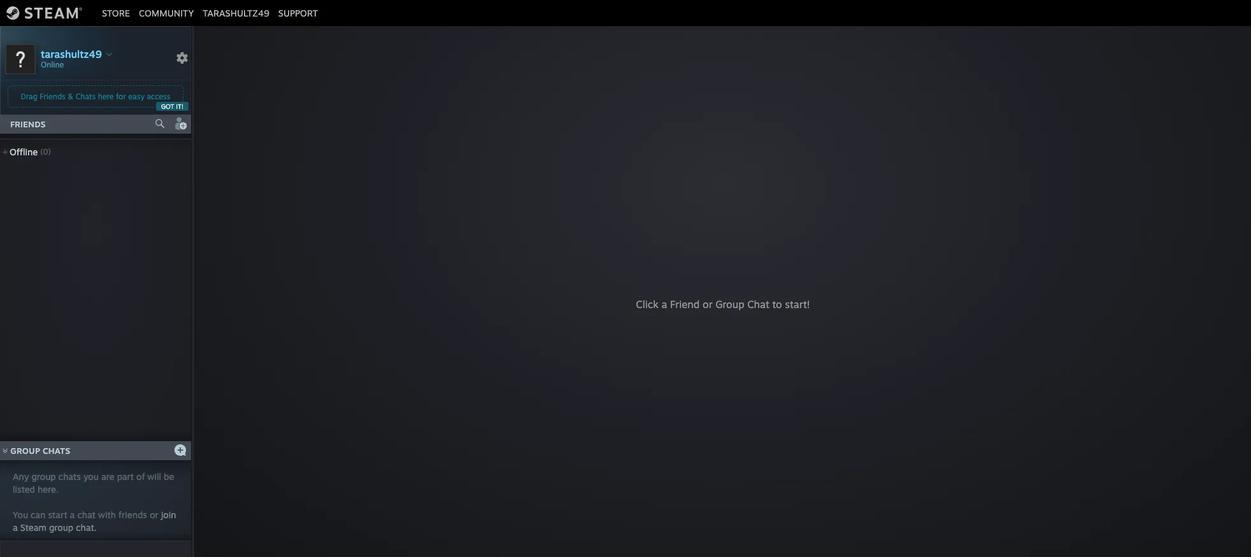Task type: describe. For each thing, give the bounding box(es) containing it.
click a friend or group chat to start!
[[636, 298, 810, 311]]

store
[[102, 7, 130, 18]]

community link
[[134, 7, 198, 18]]

chat.
[[76, 522, 97, 533]]

got
[[161, 103, 174, 110]]

0
[[43, 147, 48, 157]]

join a steam group chat.
[[13, 510, 176, 533]]

collapse chats list image
[[0, 448, 15, 454]]

part
[[117, 472, 134, 482]]

1 vertical spatial chats
[[43, 446, 70, 456]]

offline ( 0 )
[[10, 147, 51, 157]]

you
[[13, 510, 28, 521]]

any group chats you are part of will be listed here.
[[13, 472, 174, 495]]

for
[[116, 92, 126, 101]]

listed
[[13, 484, 35, 495]]

join
[[161, 510, 176, 521]]

of
[[136, 472, 145, 482]]

0 horizontal spatial tarashultz49
[[41, 47, 102, 60]]

(
[[40, 147, 43, 157]]

manage friends list settings image
[[176, 52, 189, 64]]

with
[[98, 510, 116, 521]]

create a group chat image
[[174, 444, 187, 457]]

steam
[[20, 522, 46, 533]]

chats
[[58, 472, 81, 482]]

it!
[[176, 103, 184, 110]]

group inside join a steam group chat.
[[49, 522, 73, 533]]

add a friend image
[[173, 117, 187, 131]]

be
[[164, 472, 174, 482]]

can
[[31, 510, 45, 521]]

support
[[278, 7, 318, 18]]

0 horizontal spatial group
[[10, 446, 40, 456]]

you
[[83, 472, 99, 482]]

store link
[[97, 7, 134, 18]]

1 vertical spatial friends
[[10, 119, 46, 129]]



Task type: locate. For each thing, give the bounding box(es) containing it.
join a steam group chat. link
[[13, 510, 176, 533]]

chats inside drag friends & chats here for easy access got it!
[[75, 92, 96, 101]]

will
[[147, 472, 161, 482]]

tarashultz49 up &
[[41, 47, 102, 60]]

sorting alphabetically image
[[171, 143, 186, 159]]

group up "here." in the left of the page
[[32, 472, 56, 482]]

drag friends & chats here for easy access got it!
[[21, 92, 184, 110]]

friends left &
[[40, 92, 66, 101]]

any
[[13, 472, 29, 482]]

group inside any group chats you are part of will be listed here.
[[32, 472, 56, 482]]

online
[[41, 60, 64, 69]]

offline
[[10, 147, 38, 157]]

to
[[773, 298, 782, 311]]

1 vertical spatial a
[[70, 510, 75, 521]]

tarashultz49 left support
[[203, 7, 269, 18]]

0 vertical spatial or
[[703, 298, 713, 311]]

friends down drag
[[10, 119, 46, 129]]

are
[[101, 472, 114, 482]]

a for friend
[[662, 298, 667, 311]]

1 horizontal spatial group
[[716, 298, 745, 311]]

a down you
[[13, 522, 18, 533]]

support link
[[274, 7, 323, 18]]

0 vertical spatial group
[[716, 298, 745, 311]]

1 vertical spatial group
[[49, 522, 73, 533]]

tarashultz49
[[203, 7, 269, 18], [41, 47, 102, 60]]

1 vertical spatial tarashultz49
[[41, 47, 102, 60]]

0 vertical spatial tarashultz49
[[203, 7, 269, 18]]

0 vertical spatial friends
[[40, 92, 66, 101]]

click
[[636, 298, 659, 311]]

1 horizontal spatial chats
[[75, 92, 96, 101]]

search my friends list image
[[154, 118, 166, 129]]

&
[[68, 92, 73, 101]]

1 vertical spatial or
[[150, 510, 158, 521]]

friends
[[40, 92, 66, 101], [10, 119, 46, 129]]

0 vertical spatial group
[[32, 472, 56, 482]]

group
[[32, 472, 56, 482], [49, 522, 73, 533]]

friend
[[670, 298, 700, 311]]

2 horizontal spatial a
[[662, 298, 667, 311]]

1 horizontal spatial tarashultz49
[[203, 7, 269, 18]]

group down start
[[49, 522, 73, 533]]

group
[[716, 298, 745, 311], [10, 446, 40, 456]]

0 horizontal spatial or
[[150, 510, 158, 521]]

0 horizontal spatial a
[[13, 522, 18, 533]]

tarashultz49 link
[[198, 7, 274, 18]]

or left join
[[150, 510, 158, 521]]

1 horizontal spatial or
[[703, 298, 713, 311]]

here.
[[38, 484, 59, 495]]

a inside join a steam group chat.
[[13, 522, 18, 533]]

friends inside drag friends & chats here for easy access got it!
[[40, 92, 66, 101]]

chat
[[748, 298, 770, 311]]

group left chat
[[716, 298, 745, 311]]

1 horizontal spatial a
[[70, 510, 75, 521]]

2 vertical spatial a
[[13, 522, 18, 533]]

)
[[48, 147, 51, 157]]

1 vertical spatial group
[[10, 446, 40, 456]]

0 vertical spatial a
[[662, 298, 667, 311]]

a
[[662, 298, 667, 311], [70, 510, 75, 521], [13, 522, 18, 533]]

access
[[147, 92, 170, 101]]

a left chat
[[70, 510, 75, 521]]

or right friend
[[703, 298, 713, 311]]

here
[[98, 92, 114, 101]]

community
[[139, 7, 194, 18]]

chats right &
[[75, 92, 96, 101]]

a right click
[[662, 298, 667, 311]]

you can start a chat with friends or
[[13, 510, 161, 521]]

0 vertical spatial chats
[[75, 92, 96, 101]]

group up any
[[10, 446, 40, 456]]

chats up chats
[[43, 446, 70, 456]]

or
[[703, 298, 713, 311], [150, 510, 158, 521]]

easy
[[128, 92, 145, 101]]

0 horizontal spatial chats
[[43, 446, 70, 456]]

drag
[[21, 92, 37, 101]]

a for steam
[[13, 522, 18, 533]]

start
[[48, 510, 67, 521]]

chats
[[75, 92, 96, 101], [43, 446, 70, 456]]

start!
[[785, 298, 810, 311]]

chat
[[77, 510, 96, 521]]

friends
[[119, 510, 147, 521]]

group chats
[[10, 446, 70, 456]]



Task type: vqa. For each thing, say whether or not it's contained in the screenshot.
"Lethal Company: Guide"
no



